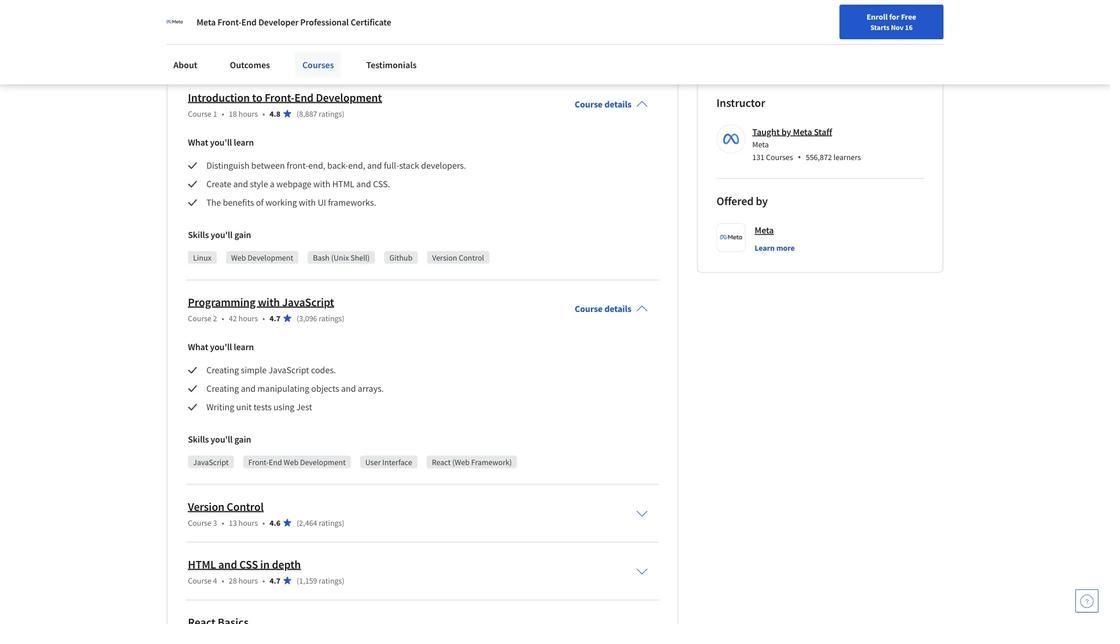 Task type: describe. For each thing, give the bounding box(es) containing it.
create
[[583, 10, 607, 21]]

ratings for javascript
[[319, 313, 342, 324]]

course details for introduction to front-end development
[[575, 99, 632, 110]]

course for version control
[[188, 518, 212, 528]]

16
[[905, 23, 913, 32]]

front-end web development
[[248, 457, 346, 468]]

4.7 for css
[[270, 576, 280, 586]]

1 horizontal spatial control
[[459, 252, 484, 263]]

• left 4.8
[[263, 108, 265, 119]]

new
[[492, 10, 508, 21]]

developer
[[258, 16, 299, 28]]

( for front-
[[297, 108, 299, 119]]

course for introduction to front-end development
[[188, 108, 212, 119]]

courses inside taught by meta staff meta 131 courses • 556,872 learners
[[766, 152, 793, 162]]

what for introduction to front-end development
[[188, 137, 208, 148]]

skillset
[[510, 10, 537, 21]]

1 vertical spatial html
[[188, 557, 216, 572]]

1
[[213, 108, 217, 119]]

distinguish
[[206, 160, 249, 171]]

1 the from the left
[[176, 10, 189, 21]]

outcomes link
[[223, 52, 277, 78]]

taught by meta staff link
[[753, 126, 832, 138]]

• right '2' in the left of the page
[[222, 313, 224, 324]]

( for javascript
[[297, 313, 299, 324]]

28
[[229, 576, 237, 586]]

meta left staff
[[793, 126, 812, 138]]

1 vertical spatial front-
[[287, 160, 308, 171]]

for
[[171, 6, 184, 17]]

131
[[753, 152, 765, 162]]

read less
[[167, 44, 204, 55]]

1 horizontal spatial version control
[[432, 252, 484, 263]]

stack
[[399, 160, 419, 171]]

find your new career
[[756, 36, 828, 47]]

creating for creating and manipulating objects and arrays.
[[206, 383, 239, 395]]

ratings for front-
[[319, 108, 342, 119]]

more
[[777, 243, 795, 253]]

2 will from the left
[[435, 10, 448, 21]]

(web
[[452, 457, 470, 468]]

enroll for free starts nov 16
[[867, 12, 917, 32]]

and left full- at left
[[367, 160, 382, 171]]

1 horizontal spatial end
[[269, 457, 282, 468]]

for link
[[167, 0, 236, 23]]

3 ratings from the top
[[319, 518, 342, 528]]

full-
[[384, 160, 399, 171]]

• left "4.6"
[[263, 518, 265, 528]]

capstone
[[325, 10, 362, 21]]

details for introduction to front-end development
[[605, 99, 632, 110]]

( 1,159 ratings )
[[297, 576, 345, 586]]

( 8,887 ratings )
[[297, 108, 345, 119]]

1 vertical spatial development
[[248, 252, 293, 263]]

writing
[[206, 402, 234, 413]]

and left arrays.
[[341, 383, 356, 395]]

course 1 • 18 hours •
[[188, 108, 265, 119]]

offered
[[717, 194, 754, 208]]

front- inside the at the end of the program, there will be a capstone project where you will bring your new skillset together to create the front-end web application.
[[167, 23, 188, 35]]

1 horizontal spatial of
[[256, 197, 264, 208]]

to inside the at the end of the program, there will be a capstone project where you will bring your new skillset together to create the front-end web application.
[[574, 10, 582, 21]]

meta up less
[[197, 16, 216, 28]]

• right 4
[[222, 576, 224, 586]]

• right 1
[[222, 108, 224, 119]]

8,887
[[299, 108, 317, 119]]

certificate
[[351, 16, 391, 28]]

less
[[189, 44, 204, 55]]

42
[[229, 313, 237, 324]]

programming with javascript
[[188, 295, 334, 309]]

read
[[167, 44, 187, 55]]

3
[[213, 518, 217, 528]]

at
[[167, 10, 175, 21]]

writing unit tests using jest
[[206, 402, 314, 413]]

offered by
[[717, 194, 768, 208]]

1,159
[[299, 576, 317, 586]]

courses link
[[295, 52, 341, 78]]

1 horizontal spatial version
[[432, 252, 457, 263]]

and left css.
[[356, 178, 371, 190]]

of inside the at the end of the program, there will be a capstone project where you will bring your new skillset together to create the front-end web application.
[[208, 10, 215, 21]]

creating for creating simple javascript codes.
[[206, 365, 239, 376]]

13
[[229, 518, 237, 528]]

introduction to front-end development link
[[188, 90, 382, 105]]

learn
[[755, 243, 775, 253]]

what you'll learn for introduction
[[188, 137, 254, 148]]

18
[[229, 108, 237, 119]]

( 3,096 ratings )
[[297, 313, 345, 324]]

simple
[[241, 365, 267, 376]]

1 vertical spatial web
[[284, 457, 299, 468]]

what you'll learn for programming
[[188, 341, 254, 353]]

tests
[[254, 402, 272, 413]]

user
[[365, 457, 381, 468]]

introduction
[[188, 90, 250, 105]]

professional
[[300, 16, 349, 28]]

react (web framework)
[[432, 457, 512, 468]]

course details button for introduction to front-end development
[[566, 82, 657, 126]]

2
[[213, 313, 217, 324]]

new
[[789, 36, 805, 47]]

meta front-end developer professional certificate
[[197, 16, 391, 28]]

1 horizontal spatial your
[[772, 36, 788, 47]]

jest
[[296, 402, 312, 413]]

creating simple javascript codes.
[[206, 365, 336, 376]]

creating and manipulating objects and arrays.
[[206, 383, 384, 395]]

css.
[[373, 178, 390, 190]]

and up course 4 • 28 hours •
[[218, 557, 237, 572]]

in
[[260, 557, 270, 572]]

testimonials link
[[359, 52, 424, 78]]

2 end, from the left
[[348, 160, 365, 171]]

meta up 131 on the top
[[753, 139, 769, 150]]

• down programming with javascript
[[263, 313, 265, 324]]

and up unit
[[241, 383, 256, 395]]

hours for control
[[239, 518, 258, 528]]

ui
[[318, 197, 326, 208]]

1 vertical spatial version
[[188, 500, 225, 514]]

0 horizontal spatial version control
[[188, 500, 264, 514]]

nov
[[891, 23, 904, 32]]

hours for to
[[239, 108, 258, 119]]

show notifications image
[[954, 38, 968, 51]]

details for programming with javascript
[[605, 303, 632, 315]]

meta link
[[755, 223, 774, 237]]

learn more button
[[755, 242, 795, 254]]

course 4 • 28 hours •
[[188, 576, 265, 586]]

556,872
[[806, 152, 832, 162]]

project
[[363, 10, 391, 21]]

testimonials
[[366, 59, 417, 71]]

the benefits of working with ui frameworks.
[[206, 197, 376, 208]]

1 vertical spatial control
[[227, 500, 264, 514]]

find
[[756, 36, 771, 47]]

staff
[[814, 126, 832, 138]]

1 vertical spatial front-
[[265, 90, 295, 105]]

2 horizontal spatial end
[[295, 90, 314, 105]]

hours for with
[[239, 313, 258, 324]]

course 3 • 13 hours •
[[188, 518, 265, 528]]

arrays.
[[358, 383, 384, 395]]



Task type: locate. For each thing, give the bounding box(es) containing it.
• left 556,872
[[798, 151, 801, 163]]

of up web
[[208, 10, 215, 21]]

version right github
[[432, 252, 457, 263]]

2 learn from the top
[[234, 341, 254, 353]]

skills
[[188, 229, 209, 241], [188, 434, 209, 446]]

0 vertical spatial end
[[191, 10, 206, 21]]

learn for introduction
[[234, 137, 254, 148]]

html and css in depth
[[188, 557, 301, 572]]

with left the ui
[[299, 197, 316, 208]]

what up distinguish
[[188, 137, 208, 148]]

0 vertical spatial gain
[[234, 229, 251, 241]]

0 vertical spatial a
[[319, 10, 323, 21]]

0 horizontal spatial a
[[270, 178, 275, 190]]

codes.
[[311, 365, 336, 376]]

linux
[[193, 252, 212, 263]]

end, left the back-
[[308, 160, 326, 171]]

gain for introduction
[[234, 229, 251, 241]]

0 vertical spatial creating
[[206, 365, 239, 376]]

a right the style
[[270, 178, 275, 190]]

end down using
[[269, 457, 282, 468]]

the
[[206, 197, 221, 208]]

2 ratings from the top
[[319, 313, 342, 324]]

0 vertical spatial end
[[241, 16, 257, 28]]

between
[[251, 160, 285, 171]]

• inside taught by meta staff meta 131 courses • 556,872 learners
[[798, 151, 801, 163]]

1 skills you'll gain from the top
[[188, 229, 251, 241]]

1 horizontal spatial courses
[[766, 152, 793, 162]]

0 vertical spatial skills you'll gain
[[188, 229, 251, 241]]

ratings for css
[[319, 576, 342, 586]]

about link
[[167, 52, 204, 78]]

gain up web development at the left of page
[[234, 229, 251, 241]]

you'll down course 2 • 42 hours •
[[210, 341, 232, 353]]

0 vertical spatial course details
[[575, 99, 632, 110]]

by
[[782, 126, 791, 138], [756, 194, 768, 208]]

3,096
[[299, 313, 317, 324]]

skills you'll gain for programming
[[188, 434, 251, 446]]

the right create
[[609, 10, 622, 21]]

1 end, from the left
[[308, 160, 326, 171]]

1 vertical spatial what you'll learn
[[188, 341, 254, 353]]

0 horizontal spatial courses
[[302, 59, 334, 71]]

0 vertical spatial courses
[[302, 59, 334, 71]]

1 horizontal spatial by
[[782, 126, 791, 138]]

0 vertical spatial version
[[432, 252, 457, 263]]

2 hours from the top
[[239, 313, 258, 324]]

course details button for programming with javascript
[[566, 287, 657, 331]]

web right linux
[[231, 252, 246, 263]]

1 what you'll learn from the top
[[188, 137, 254, 148]]

skills down writing
[[188, 434, 209, 446]]

be
[[307, 10, 317, 21]]

what you'll learn down course 2 • 42 hours •
[[188, 341, 254, 353]]

1 vertical spatial course details
[[575, 303, 632, 315]]

end
[[191, 10, 206, 21], [188, 23, 203, 35]]

0 vertical spatial control
[[459, 252, 484, 263]]

skills up linux
[[188, 229, 209, 241]]

0 horizontal spatial web
[[231, 252, 246, 263]]

javascript up manipulating
[[269, 365, 309, 376]]

learn more
[[755, 243, 795, 253]]

1 vertical spatial version control
[[188, 500, 264, 514]]

1 will from the left
[[292, 10, 305, 21]]

bash (unix shell)
[[313, 252, 370, 263]]

2 ( from the top
[[297, 313, 299, 324]]

1 vertical spatial creating
[[206, 383, 239, 395]]

github
[[390, 252, 413, 263]]

read less button
[[167, 44, 204, 56]]

course for programming with javascript
[[188, 313, 212, 324]]

(unix
[[331, 252, 349, 263]]

hours right 42
[[239, 313, 258, 324]]

your right 'find'
[[772, 36, 788, 47]]

learn up simple on the left bottom of page
[[234, 341, 254, 353]]

1 hours from the top
[[239, 108, 258, 119]]

enroll
[[867, 12, 888, 22]]

3 ) from the top
[[342, 518, 345, 528]]

4.7 down the programming with javascript link
[[270, 313, 280, 324]]

unit
[[236, 402, 252, 413]]

html and css in depth link
[[188, 557, 301, 572]]

( 2,464 ratings )
[[297, 518, 345, 528]]

0 vertical spatial skills
[[188, 229, 209, 241]]

for
[[890, 12, 900, 22]]

front-
[[218, 16, 241, 28], [265, 90, 295, 105], [248, 457, 269, 468]]

help center image
[[1080, 595, 1094, 608]]

2 ) from the top
[[342, 313, 345, 324]]

what you'll learn up distinguish
[[188, 137, 254, 148]]

2 horizontal spatial the
[[609, 10, 622, 21]]

and
[[367, 160, 382, 171], [233, 178, 248, 190], [356, 178, 371, 190], [241, 383, 256, 395], [341, 383, 356, 395], [218, 557, 237, 572]]

the
[[176, 10, 189, 21], [217, 10, 230, 21], [609, 10, 622, 21]]

0 horizontal spatial the
[[176, 10, 189, 21]]

2 vertical spatial front-
[[248, 457, 269, 468]]

development up ( 8,887 ratings )
[[316, 90, 382, 105]]

0 vertical spatial front-
[[218, 16, 241, 28]]

1 course details button from the top
[[566, 82, 657, 126]]

1 skills from the top
[[188, 229, 209, 241]]

programming with javascript link
[[188, 295, 334, 309]]

version
[[432, 252, 457, 263], [188, 500, 225, 514]]

1 vertical spatial end
[[188, 23, 203, 35]]

you'll up distinguish
[[210, 137, 232, 148]]

( for css
[[297, 576, 299, 586]]

to left create
[[574, 10, 582, 21]]

) for html and css in depth
[[342, 576, 345, 586]]

to down outcomes
[[252, 90, 262, 105]]

a inside the at the end of the program, there will be a capstone project where you will bring your new skillset together to create the front-end web application.
[[319, 10, 323, 21]]

end,
[[308, 160, 326, 171], [348, 160, 365, 171]]

what for programming with javascript
[[188, 341, 208, 353]]

1 course details from the top
[[575, 99, 632, 110]]

2 course details from the top
[[575, 303, 632, 315]]

html up 4
[[188, 557, 216, 572]]

development left user
[[300, 457, 346, 468]]

a
[[319, 10, 323, 21], [270, 178, 275, 190]]

program,
[[232, 10, 267, 21]]

learners
[[834, 152, 861, 162]]

you
[[419, 10, 433, 21]]

frameworks.
[[328, 197, 376, 208]]

• right 3 at left
[[222, 518, 224, 528]]

javascript for with
[[282, 295, 334, 309]]

4 ) from the top
[[342, 576, 345, 586]]

shell)
[[351, 252, 370, 263]]

create
[[206, 178, 231, 190]]

0 vertical spatial version control
[[432, 252, 484, 263]]

0 vertical spatial your
[[472, 10, 490, 21]]

learn
[[234, 137, 254, 148], [234, 341, 254, 353]]

3 the from the left
[[609, 10, 622, 21]]

bring
[[450, 10, 471, 21]]

hours right 18
[[239, 108, 258, 119]]

1 learn from the top
[[234, 137, 254, 148]]

taught by meta staff image
[[719, 126, 744, 152]]

back-
[[327, 160, 348, 171]]

( down depth
[[297, 576, 299, 586]]

courses down professional
[[302, 59, 334, 71]]

shopping cart: 1 item image
[[840, 32, 862, 50]]

of down the style
[[256, 197, 264, 208]]

using
[[274, 402, 295, 413]]

2 skills from the top
[[188, 434, 209, 446]]

2 vertical spatial development
[[300, 457, 346, 468]]

0 vertical spatial by
[[782, 126, 791, 138]]

3 ( from the top
[[297, 518, 299, 528]]

2 creating from the top
[[206, 383, 239, 395]]

0 horizontal spatial to
[[252, 90, 262, 105]]

the up web
[[217, 10, 230, 21]]

1 vertical spatial skills
[[188, 434, 209, 446]]

skills for introduction to front-end development
[[188, 229, 209, 241]]

2 skills you'll gain from the top
[[188, 434, 251, 446]]

1 vertical spatial skills you'll gain
[[188, 434, 251, 446]]

1 vertical spatial learn
[[234, 341, 254, 353]]

4.6
[[270, 518, 280, 528]]

0 vertical spatial to
[[574, 10, 582, 21]]

1 horizontal spatial a
[[319, 10, 323, 21]]

webpage
[[276, 178, 312, 190]]

1 vertical spatial a
[[270, 178, 275, 190]]

skills for programming with javascript
[[188, 434, 209, 446]]

with down web development at the left of page
[[258, 295, 280, 309]]

by inside taught by meta staff meta 131 courses • 556,872 learners
[[782, 126, 791, 138]]

2 gain from the top
[[234, 434, 251, 446]]

with up the ui
[[313, 178, 331, 190]]

will left be
[[292, 10, 305, 21]]

and left the style
[[233, 178, 248, 190]]

skills you'll gain up linux
[[188, 229, 251, 241]]

javascript up 3,096 at the bottom of page
[[282, 295, 334, 309]]

) for programming with javascript
[[342, 313, 345, 324]]

1 vertical spatial details
[[605, 303, 632, 315]]

end, left full- at left
[[348, 160, 365, 171]]

you'll down writing
[[211, 434, 233, 446]]

1 gain from the top
[[234, 229, 251, 241]]

a right be
[[319, 10, 323, 21]]

1 horizontal spatial will
[[435, 10, 448, 21]]

0 horizontal spatial version
[[188, 500, 225, 514]]

meta up learn
[[755, 225, 774, 236]]

outcomes
[[230, 59, 270, 71]]

end up web
[[191, 10, 206, 21]]

career
[[806, 36, 828, 47]]

developers.
[[421, 160, 466, 171]]

meta image
[[167, 14, 183, 30]]

2 what you'll learn from the top
[[188, 341, 254, 353]]

2 vertical spatial javascript
[[193, 457, 229, 468]]

1 vertical spatial with
[[299, 197, 316, 208]]

1 vertical spatial by
[[756, 194, 768, 208]]

react
[[432, 457, 451, 468]]

1 vertical spatial to
[[252, 90, 262, 105]]

english button
[[868, 23, 938, 61]]

0 vertical spatial web
[[231, 252, 246, 263]]

style
[[250, 178, 268, 190]]

web
[[231, 252, 246, 263], [284, 457, 299, 468]]

0 vertical spatial details
[[605, 99, 632, 110]]

1 what from the top
[[188, 137, 208, 148]]

ratings right 1,159
[[319, 576, 342, 586]]

development
[[316, 90, 382, 105], [248, 252, 293, 263], [300, 457, 346, 468]]

ratings right 3,096 at the bottom of page
[[319, 313, 342, 324]]

1 horizontal spatial web
[[284, 457, 299, 468]]

course details for programming with javascript
[[575, 303, 632, 315]]

with
[[313, 178, 331, 190], [299, 197, 316, 208], [258, 295, 280, 309]]

0 vertical spatial javascript
[[282, 295, 334, 309]]

4 hours from the top
[[239, 576, 258, 586]]

front- up create and style a webpage with html and css.
[[287, 160, 308, 171]]

1 details from the top
[[605, 99, 632, 110]]

) for introduction to front-end development
[[342, 108, 345, 119]]

1 vertical spatial courses
[[766, 152, 793, 162]]

skills you'll gain for introduction
[[188, 229, 251, 241]]

1 horizontal spatial html
[[332, 178, 355, 190]]

objects
[[311, 383, 339, 395]]

web
[[205, 23, 221, 35]]

hours right 13
[[239, 518, 258, 528]]

creating left simple on the left bottom of page
[[206, 365, 239, 376]]

ratings right 8,887 at the left top of page
[[319, 108, 342, 119]]

ratings right 2,464
[[319, 518, 342, 528]]

end
[[241, 16, 257, 28], [295, 90, 314, 105], [269, 457, 282, 468]]

your left new
[[472, 10, 490, 21]]

0 horizontal spatial control
[[227, 500, 264, 514]]

skills you'll gain down writing
[[188, 434, 251, 446]]

where
[[393, 10, 417, 21]]

0 vertical spatial front-
[[167, 23, 188, 35]]

0 horizontal spatial front-
[[167, 23, 188, 35]]

4.7 down in
[[270, 576, 280, 586]]

version control right github
[[432, 252, 484, 263]]

0 vertical spatial html
[[332, 178, 355, 190]]

what down course 2 • 42 hours •
[[188, 341, 208, 353]]

you'll up linux
[[211, 229, 233, 241]]

creating up writing
[[206, 383, 239, 395]]

end up 8,887 at the left top of page
[[295, 90, 314, 105]]

2 what from the top
[[188, 341, 208, 353]]

gain for programming
[[234, 434, 251, 446]]

course
[[575, 99, 603, 110], [188, 108, 212, 119], [575, 303, 603, 315], [188, 313, 212, 324], [188, 518, 212, 528], [188, 576, 212, 586]]

0 vertical spatial learn
[[234, 137, 254, 148]]

0 vertical spatial development
[[316, 90, 382, 105]]

1 vertical spatial of
[[256, 197, 264, 208]]

) right 2,464
[[342, 518, 345, 528]]

find your new career link
[[750, 35, 834, 49]]

1 vertical spatial 4.7
[[270, 576, 280, 586]]

1 vertical spatial your
[[772, 36, 788, 47]]

1 vertical spatial what
[[188, 341, 208, 353]]

4 ( from the top
[[297, 576, 299, 586]]

) right 3,096 at the bottom of page
[[342, 313, 345, 324]]

4 ratings from the top
[[319, 576, 342, 586]]

1 vertical spatial end
[[295, 90, 314, 105]]

0 horizontal spatial end,
[[308, 160, 326, 171]]

web down using
[[284, 457, 299, 468]]

2 the from the left
[[217, 10, 230, 21]]

javascript for simple
[[269, 365, 309, 376]]

• down in
[[263, 576, 265, 586]]

1 4.7 from the top
[[270, 313, 280, 324]]

by for taught
[[782, 126, 791, 138]]

None search field
[[165, 30, 442, 53]]

0 vertical spatial with
[[313, 178, 331, 190]]

1 vertical spatial course details button
[[566, 287, 657, 331]]

0 vertical spatial of
[[208, 10, 215, 21]]

1 vertical spatial javascript
[[269, 365, 309, 376]]

version up 3 at left
[[188, 500, 225, 514]]

( right "4.6"
[[297, 518, 299, 528]]

the right at
[[176, 10, 189, 21]]

1 vertical spatial gain
[[234, 434, 251, 446]]

version control up course 3 • 13 hours •
[[188, 500, 264, 514]]

gain
[[234, 229, 251, 241], [234, 434, 251, 446]]

courses
[[302, 59, 334, 71], [766, 152, 793, 162]]

4.8
[[270, 108, 280, 119]]

hours right 28
[[239, 576, 258, 586]]

2,464
[[299, 518, 317, 528]]

( down the programming with javascript link
[[297, 313, 299, 324]]

2 4.7 from the top
[[270, 576, 280, 586]]

programming
[[188, 295, 256, 309]]

4.7
[[270, 313, 280, 324], [270, 576, 280, 586]]

by right the offered
[[756, 194, 768, 208]]

1 horizontal spatial end,
[[348, 160, 365, 171]]

will
[[292, 10, 305, 21], [435, 10, 448, 21]]

create and style a webpage with html and css.
[[206, 178, 390, 190]]

courses right 131 on the top
[[766, 152, 793, 162]]

0 vertical spatial what you'll learn
[[188, 137, 254, 148]]

0 vertical spatial what
[[188, 137, 208, 148]]

end left web
[[188, 23, 203, 35]]

) right 1,159
[[342, 576, 345, 586]]

2 vertical spatial end
[[269, 457, 282, 468]]

html down the back-
[[332, 178, 355, 190]]

your inside the at the end of the program, there will be a capstone project where you will bring your new skillset together to create the front-end web application.
[[472, 10, 490, 21]]

gain down unit
[[234, 434, 251, 446]]

0 horizontal spatial your
[[472, 10, 490, 21]]

2 course details button from the top
[[566, 287, 657, 331]]

by right taught
[[782, 126, 791, 138]]

will right you
[[435, 10, 448, 21]]

1 horizontal spatial front-
[[287, 160, 308, 171]]

user interface
[[365, 457, 412, 468]]

) right 8,887 at the left top of page
[[342, 108, 345, 119]]

bash
[[313, 252, 330, 263]]

details
[[605, 99, 632, 110], [605, 303, 632, 315]]

javascript
[[282, 295, 334, 309], [269, 365, 309, 376], [193, 457, 229, 468]]

hours for and
[[239, 576, 258, 586]]

learn up distinguish
[[234, 137, 254, 148]]

course for html and css in depth
[[188, 576, 212, 586]]

there
[[269, 10, 290, 21]]

0 vertical spatial 4.7
[[270, 313, 280, 324]]

0 vertical spatial course details button
[[566, 82, 657, 126]]

2 details from the top
[[605, 303, 632, 315]]

web development
[[231, 252, 293, 263]]

) for version control
[[342, 518, 345, 528]]

0 horizontal spatial end
[[241, 16, 257, 28]]

1 horizontal spatial the
[[217, 10, 230, 21]]

0 horizontal spatial will
[[292, 10, 305, 21]]

end left developer
[[241, 16, 257, 28]]

0 horizontal spatial of
[[208, 10, 215, 21]]

1 ( from the top
[[297, 108, 299, 119]]

learn for programming
[[234, 341, 254, 353]]

front-
[[167, 23, 188, 35], [287, 160, 308, 171]]

4.7 for javascript
[[270, 313, 280, 324]]

1 ratings from the top
[[319, 108, 342, 119]]

0 horizontal spatial by
[[756, 194, 768, 208]]

1 horizontal spatial to
[[574, 10, 582, 21]]

3 hours from the top
[[239, 518, 258, 528]]

by for offered
[[756, 194, 768, 208]]

version control link
[[188, 500, 264, 514]]

2 vertical spatial with
[[258, 295, 280, 309]]

1 creating from the top
[[206, 365, 239, 376]]

( down the introduction to front-end development link at the left top of page
[[297, 108, 299, 119]]

at the end of the program, there will be a capstone project where you will bring your new skillset together to create the front-end web application.
[[167, 10, 624, 35]]

benefits
[[223, 197, 254, 208]]

0 horizontal spatial html
[[188, 557, 216, 572]]

development up programming with javascript
[[248, 252, 293, 263]]

1 ) from the top
[[342, 108, 345, 119]]

front- down at
[[167, 23, 188, 35]]

javascript up version control link
[[193, 457, 229, 468]]



Task type: vqa. For each thing, say whether or not it's contained in the screenshot.
you'll
yes



